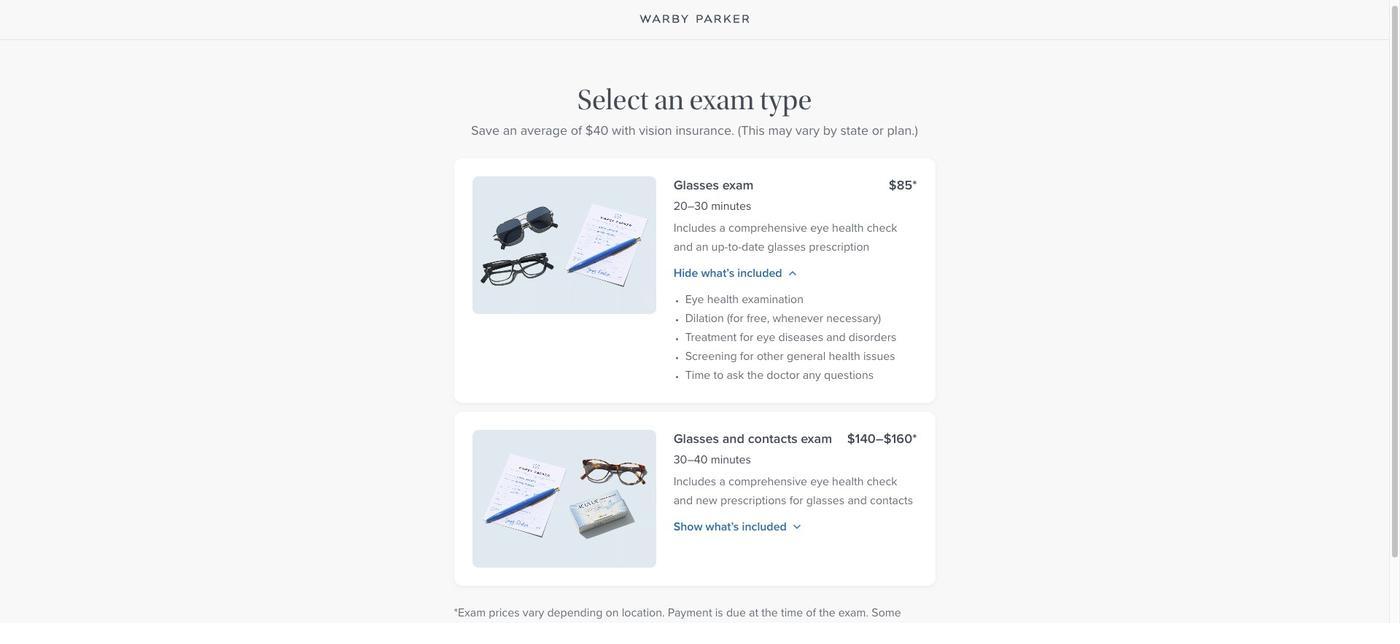 Task type: locate. For each thing, give the bounding box(es) containing it.
1 vertical spatial vary
[[523, 605, 545, 622]]

2 vertical spatial eye
[[811, 474, 830, 490]]

minutes down the glasses and contacts exam
[[711, 452, 752, 468]]

date
[[742, 239, 765, 255]]

some
[[872, 605, 902, 622]]

insurance. (this
[[676, 121, 765, 140]]

for right prescriptions
[[790, 493, 804, 509]]

health up prescription
[[833, 220, 864, 236]]

prescriptions
[[721, 493, 787, 509]]

0 vertical spatial for
[[740, 329, 754, 346]]

2 vertical spatial for
[[790, 493, 804, 509]]

for
[[740, 329, 754, 346], [740, 348, 754, 365], [790, 493, 804, 509]]

exam up insurance. (this
[[690, 84, 755, 117]]

0 vertical spatial includes
[[674, 220, 717, 236]]

eye health examination dilation (for free, whenever necessary) treatment for eye diseases and disorders screening for other general health issues time to ask the doctor any questions
[[686, 291, 897, 384]]

1 horizontal spatial of
[[807, 605, 817, 622]]

2 vertical spatial an
[[696, 239, 709, 255]]

glasses right date on the top of the page
[[768, 239, 806, 255]]

of right time
[[807, 605, 817, 622]]

0 vertical spatial check
[[867, 220, 898, 236]]

and inside 20–30 minutes includes a comprehensive eye health check and an up-to-date glasses prescription
[[674, 239, 693, 255]]

glasses and contacts exam
[[674, 430, 833, 449]]

1 vertical spatial an
[[503, 121, 517, 140]]

included down prescriptions
[[742, 519, 787, 536]]

1 vertical spatial a
[[720, 474, 726, 490]]

of left $40
[[571, 121, 582, 140]]

of
[[571, 121, 582, 140], [807, 605, 817, 622]]

dilation
[[686, 310, 724, 327]]

minutes inside 30–40 minutes includes a comprehensive eye health check and new prescriptions for glasses and contacts
[[711, 452, 752, 468]]

examination
[[742, 291, 804, 308]]

for down (for
[[740, 329, 754, 346]]

may
[[769, 121, 793, 140]]

a inside 30–40 minutes includes a comprehensive eye health check and new prescriptions for glasses and contacts
[[720, 474, 726, 490]]

1 vertical spatial glasses
[[674, 430, 720, 449]]

comprehensive inside 30–40 minutes includes a comprehensive eye health check and new prescriptions for glasses and contacts
[[729, 474, 808, 490]]

2 a from the top
[[720, 474, 726, 490]]

0 vertical spatial comprehensive
[[729, 220, 808, 236]]

0 vertical spatial included
[[738, 265, 783, 282]]

a inside 20–30 minutes includes a comprehensive eye health check and an up-to-date glasses prescription
[[720, 220, 726, 236]]

1 horizontal spatial contacts
[[870, 493, 914, 509]]

the inside eye health examination dilation (for free, whenever necessary) treatment for eye diseases and disorders screening for other general health issues time to ask the doctor any questions
[[748, 367, 764, 384]]

an up vision
[[654, 84, 684, 117]]

1 vertical spatial contacts
[[870, 493, 914, 509]]

30–40
[[674, 452, 708, 468]]

0 horizontal spatial of
[[571, 121, 582, 140]]

and up hide
[[674, 239, 693, 255]]

0 vertical spatial glasses
[[674, 176, 720, 195]]

exam up 30–40 minutes includes a comprehensive eye health check and new prescriptions for glasses and contacts
[[801, 430, 833, 449]]

the
[[748, 367, 764, 384], [762, 605, 778, 622], [820, 605, 836, 622]]

doctor
[[767, 367, 800, 384]]

and
[[674, 239, 693, 255], [827, 329, 846, 346], [723, 430, 745, 449], [674, 493, 693, 509], [848, 493, 867, 509]]

check inside 20–30 minutes includes a comprehensive eye health check and an up-to-date glasses prescription
[[867, 220, 898, 236]]

2 comprehensive from the top
[[729, 474, 808, 490]]

minutes for exam
[[712, 198, 752, 215]]

0 vertical spatial glasses
[[768, 239, 806, 255]]

0 vertical spatial exam
[[690, 84, 755, 117]]

0 vertical spatial a
[[720, 220, 726, 236]]

screening
[[686, 348, 737, 365]]

what's
[[702, 265, 735, 282], [706, 519, 739, 536]]

check inside 30–40 minutes includes a comprehensive eye health check and new prescriptions for glasses and contacts
[[867, 474, 898, 490]]

glasses up 30–40
[[674, 430, 720, 449]]

of inside select an exam type save an average of $40 with vision insurance. (this may vary by state or plan.)
[[571, 121, 582, 140]]

an right save
[[503, 121, 517, 140]]

0 vertical spatial vary
[[796, 121, 820, 140]]

for up "ask"
[[740, 348, 754, 365]]

20–30
[[674, 198, 709, 215]]

0 vertical spatial what's
[[702, 265, 735, 282]]

whenever
[[773, 310, 824, 327]]

1 vertical spatial comprehensive
[[729, 474, 808, 490]]

*exam
[[454, 605, 486, 622]]

minutes
[[712, 198, 752, 215], [711, 452, 752, 468]]

exam down insurance. (this
[[723, 176, 754, 195]]

what's down new
[[706, 519, 739, 536]]

location.
[[622, 605, 665, 622]]

includes down 20–30
[[674, 220, 717, 236]]

exam
[[690, 84, 755, 117], [723, 176, 754, 195], [801, 430, 833, 449]]

questions
[[825, 367, 874, 384]]

exam.
[[839, 605, 869, 622]]

1 vertical spatial what's
[[706, 519, 739, 536]]

1 vertical spatial included
[[742, 519, 787, 536]]

up-
[[712, 239, 729, 255]]

contacts up 30–40 minutes includes a comprehensive eye health check and new prescriptions for glasses and contacts
[[748, 430, 798, 449]]

comprehensive up date on the top of the page
[[729, 220, 808, 236]]

included for show what's included
[[742, 519, 787, 536]]

check down $140–$160*
[[867, 474, 898, 490]]

contacts down $140–$160*
[[870, 493, 914, 509]]

a
[[720, 220, 726, 236], [720, 474, 726, 490]]

an
[[654, 84, 684, 117], [503, 121, 517, 140], [696, 239, 709, 255]]

what's down the up-
[[702, 265, 735, 282]]

time
[[686, 367, 711, 384]]

1 a from the top
[[720, 220, 726, 236]]

eye
[[811, 220, 830, 236], [757, 329, 776, 346], [811, 474, 830, 490]]

1 vertical spatial of
[[807, 605, 817, 622]]

1 glasses from the top
[[674, 176, 720, 195]]

0 vertical spatial of
[[571, 121, 582, 140]]

eye
[[686, 291, 705, 308]]

diseases
[[779, 329, 824, 346]]

check up prescription
[[867, 220, 898, 236]]

plan.)
[[888, 121, 919, 140]]

contacts inside 30–40 minutes includes a comprehensive eye health check and new prescriptions for glasses and contacts
[[870, 493, 914, 509]]

and down $140–$160*
[[848, 493, 867, 509]]

2 check from the top
[[867, 474, 898, 490]]

glasses exam
[[674, 176, 754, 195]]

includes
[[674, 220, 717, 236], [674, 474, 717, 490]]

2 includes from the top
[[674, 474, 717, 490]]

eye for exam
[[811, 220, 830, 236]]

a up prescriptions
[[720, 474, 726, 490]]

glasses inside 20–30 minutes includes a comprehensive eye health check and an up-to-date glasses prescription
[[768, 239, 806, 255]]

20–30 minutes includes a comprehensive eye health check and an up-to-date glasses prescription
[[674, 198, 898, 255]]

ask
[[727, 367, 745, 384]]

a for and
[[720, 474, 726, 490]]

exam inside select an exam type save an average of $40 with vision insurance. (this may vary by state or plan.)
[[690, 84, 755, 117]]

warby parker logo image
[[640, 15, 750, 23]]

the right "ask"
[[748, 367, 764, 384]]

due
[[727, 605, 746, 622]]

1 vertical spatial minutes
[[711, 452, 752, 468]]

$40
[[586, 121, 609, 140]]

and down "ask"
[[723, 430, 745, 449]]

any
[[803, 367, 822, 384]]

1 vertical spatial glasses
[[807, 493, 845, 509]]

1 vertical spatial eye
[[757, 329, 776, 346]]

minutes down glasses exam
[[712, 198, 752, 215]]

vary left by
[[796, 121, 820, 140]]

health
[[833, 220, 864, 236], [708, 291, 739, 308], [829, 348, 861, 365], [833, 474, 864, 490]]

show what's included button
[[674, 519, 802, 536]]

free,
[[747, 310, 770, 327]]

eye inside 30–40 minutes includes a comprehensive eye health check and new prescriptions for glasses and contacts
[[811, 474, 830, 490]]

necessary)
[[827, 310, 882, 327]]

is
[[716, 605, 724, 622]]

check
[[867, 220, 898, 236], [867, 474, 898, 490]]

0 vertical spatial minutes
[[712, 198, 752, 215]]

comprehensive inside 20–30 minutes includes a comprehensive eye health check and an up-to-date glasses prescription
[[729, 220, 808, 236]]

glasses
[[768, 239, 806, 255], [807, 493, 845, 509]]

and down necessary)
[[827, 329, 846, 346]]

an left the up-
[[696, 239, 709, 255]]

glasses right prescriptions
[[807, 493, 845, 509]]

health down $140–$160*
[[833, 474, 864, 490]]

glasses
[[674, 176, 720, 195], [674, 430, 720, 449]]

vary right prices in the bottom left of the page
[[523, 605, 545, 622]]

minutes inside 20–30 minutes includes a comprehensive eye health check and an up-to-date glasses prescription
[[712, 198, 752, 215]]

0 vertical spatial eye
[[811, 220, 830, 236]]

hide
[[674, 265, 699, 282]]

glasses up 20–30
[[674, 176, 720, 195]]

comprehensive up prescriptions
[[729, 474, 808, 490]]

eye inside 20–30 minutes includes a comprehensive eye health check and an up-to-date glasses prescription
[[811, 220, 830, 236]]

contacts
[[748, 430, 798, 449], [870, 493, 914, 509]]

and inside eye health examination dilation (for free, whenever necessary) treatment for eye diseases and disorders screening for other general health issues time to ask the doctor any questions
[[827, 329, 846, 346]]

comprehensive for and
[[729, 474, 808, 490]]

included down date on the top of the page
[[738, 265, 783, 282]]

2 horizontal spatial an
[[696, 239, 709, 255]]

includes inside 20–30 minutes includes a comprehensive eye health check and an up-to-date glasses prescription
[[674, 220, 717, 236]]

and left new
[[674, 493, 693, 509]]

2 glasses from the top
[[674, 430, 720, 449]]

1 comprehensive from the top
[[729, 220, 808, 236]]

vary
[[796, 121, 820, 140], [523, 605, 545, 622]]

includes inside 30–40 minutes includes a comprehensive eye health check and new prescriptions for glasses and contacts
[[674, 474, 717, 490]]

1 horizontal spatial an
[[654, 84, 684, 117]]

0 horizontal spatial contacts
[[748, 430, 798, 449]]

$140–$160*
[[848, 430, 918, 449]]

issues
[[864, 348, 896, 365]]

1 check from the top
[[867, 220, 898, 236]]

includes up new
[[674, 474, 717, 490]]

(for
[[727, 310, 744, 327]]

1 vertical spatial includes
[[674, 474, 717, 490]]

general
[[787, 348, 826, 365]]

eye for and
[[811, 474, 830, 490]]

to-
[[729, 239, 742, 255]]

1 includes from the top
[[674, 220, 717, 236]]

included
[[738, 265, 783, 282], [742, 519, 787, 536]]

1 vertical spatial check
[[867, 474, 898, 490]]

1 horizontal spatial vary
[[796, 121, 820, 140]]

0 horizontal spatial vary
[[523, 605, 545, 622]]

glasses inside 30–40 minutes includes a comprehensive eye health check and new prescriptions for glasses and contacts
[[807, 493, 845, 509]]

comprehensive
[[729, 220, 808, 236], [729, 474, 808, 490]]

what's for hide
[[702, 265, 735, 282]]

a up the up-
[[720, 220, 726, 236]]



Task type: describe. For each thing, give the bounding box(es) containing it.
includes for glasses and contacts exam
[[674, 474, 717, 490]]

the right at
[[762, 605, 778, 622]]

new
[[696, 493, 718, 509]]

prescription
[[809, 239, 870, 255]]

1 vertical spatial for
[[740, 348, 754, 365]]

eye inside eye health examination dilation (for free, whenever necessary) treatment for eye diseases and disorders screening for other general health issues time to ask the doctor any questions
[[757, 329, 776, 346]]

0 vertical spatial an
[[654, 84, 684, 117]]

includes for glasses exam
[[674, 220, 717, 236]]

glasses for glasses and contacts exam
[[674, 430, 720, 449]]

other
[[757, 348, 784, 365]]

save
[[471, 121, 500, 140]]

payment
[[668, 605, 713, 622]]

an inside 20–30 minutes includes a comprehensive eye health check and an up-to-date glasses prescription
[[696, 239, 709, 255]]

hide what's included
[[674, 265, 783, 282]]

0 horizontal spatial an
[[503, 121, 517, 140]]

with
[[612, 121, 636, 140]]

disorders
[[849, 329, 897, 346]]

show
[[674, 519, 703, 536]]

vision
[[639, 121, 673, 140]]

to
[[714, 367, 724, 384]]

or
[[872, 121, 884, 140]]

depending
[[548, 605, 603, 622]]

health up (for
[[708, 291, 739, 308]]

check for $85*
[[867, 220, 898, 236]]

check for $140–$160*
[[867, 474, 898, 490]]

the left the exam.
[[820, 605, 836, 622]]

0 vertical spatial contacts
[[748, 430, 798, 449]]

average
[[521, 121, 568, 140]]

health inside 30–40 minutes includes a comprehensive eye health check and new prescriptions for glasses and contacts
[[833, 474, 864, 490]]

vary inside *exam prices vary depending on location. payment is due at the time of the exam. some
[[523, 605, 545, 622]]

show what's included
[[674, 519, 787, 536]]

select
[[578, 84, 649, 117]]

a for exam
[[720, 220, 726, 236]]

minutes for and
[[711, 452, 752, 468]]

hide what's included button
[[674, 265, 797, 282]]

on
[[606, 605, 619, 622]]

time
[[781, 605, 804, 622]]

health up 'questions'
[[829, 348, 861, 365]]

30–40 minutes includes a comprehensive eye health check and new prescriptions for glasses and contacts
[[674, 452, 914, 509]]

treatment
[[686, 329, 737, 346]]

$85*
[[889, 176, 918, 195]]

2 vertical spatial exam
[[801, 430, 833, 449]]

prices
[[489, 605, 520, 622]]

of inside *exam prices vary depending on location. payment is due at the time of the exam. some
[[807, 605, 817, 622]]

1 vertical spatial exam
[[723, 176, 754, 195]]

at
[[749, 605, 759, 622]]

what's for show
[[706, 519, 739, 536]]

type
[[760, 84, 812, 117]]

glasses for glasses exam
[[674, 176, 720, 195]]

select an exam type save an average of $40 with vision insurance. (this may vary by state or plan.)
[[471, 84, 919, 140]]

for inside 30–40 minutes includes a comprehensive eye health check and new prescriptions for glasses and contacts
[[790, 493, 804, 509]]

health inside 20–30 minutes includes a comprehensive eye health check and an up-to-date glasses prescription
[[833, 220, 864, 236]]

select an exam type main content
[[0, 0, 1401, 624]]

comprehensive for exam
[[729, 220, 808, 236]]

included for hide what's included
[[738, 265, 783, 282]]

*exam prices vary depending on location. payment is due at the time of the exam. some
[[454, 605, 902, 624]]

vary inside select an exam type save an average of $40 with vision insurance. (this may vary by state or plan.)
[[796, 121, 820, 140]]

state
[[841, 121, 869, 140]]

by
[[824, 121, 838, 140]]



Task type: vqa. For each thing, say whether or not it's contained in the screenshot.
20–30
yes



